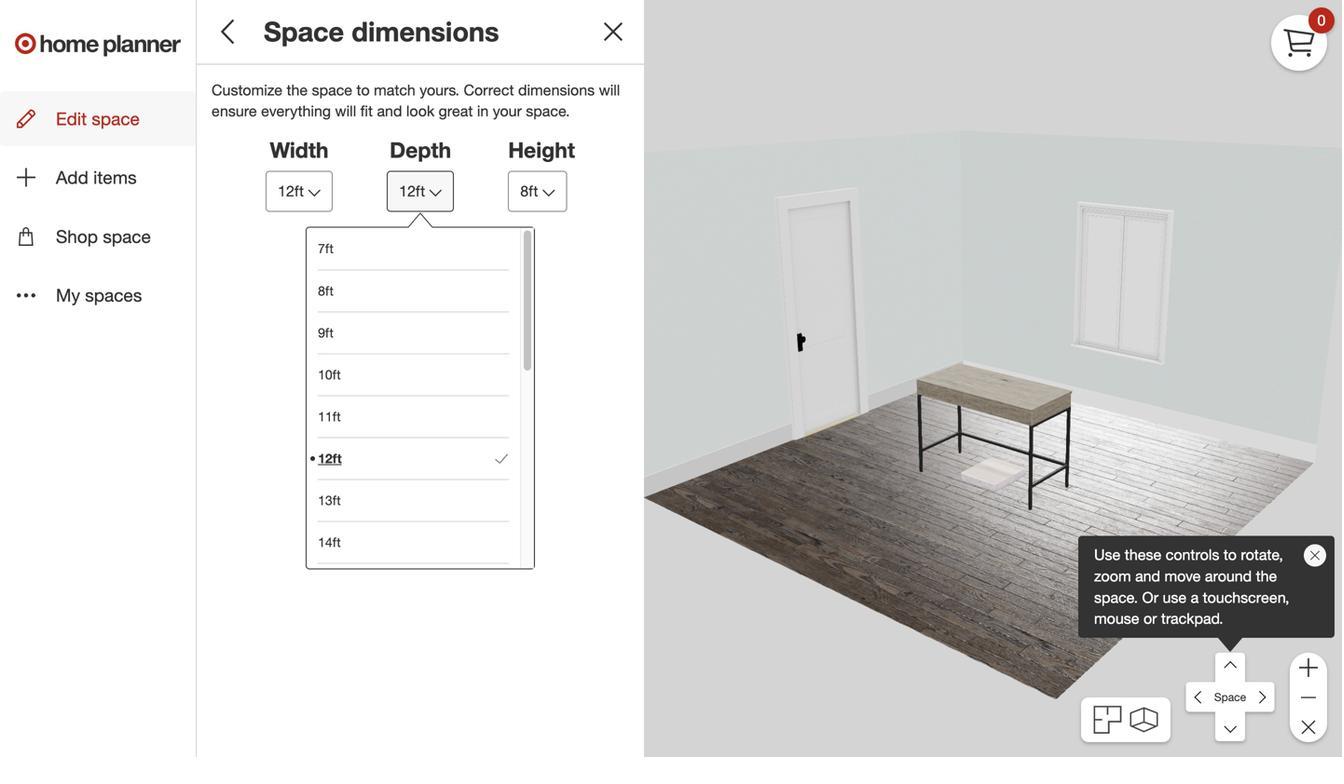 Task type: vqa. For each thing, say whether or not it's contained in the screenshot.
"rotate," at right
yes



Task type: locate. For each thing, give the bounding box(es) containing it.
0 vertical spatial dimensions
[[352, 15, 499, 48]]

customize the space to match yours. correct dimensions will ensure everything will fit and look great in your space.
[[212, 81, 620, 120]]

1 horizontal spatial 12ft button
[[387, 171, 454, 212]]

2 vertical spatial space
[[103, 226, 151, 247]]

1 vertical spatial space
[[1214, 691, 1246, 705]]

12ft button down current space depth element
[[387, 171, 454, 212]]

to up around
[[1224, 546, 1237, 564]]

0 horizontal spatial 12ft
[[278, 182, 304, 201]]

dimensions up the your
[[518, 81, 595, 99]]

current space height element
[[508, 137, 575, 164]]

add
[[56, 167, 88, 188]]

trackpad.
[[1161, 610, 1223, 628]]

0 vertical spatial and
[[377, 102, 402, 120]]

1 vertical spatial space.
[[1094, 589, 1138, 607]]

12ft
[[278, 182, 304, 201], [399, 182, 425, 201], [318, 451, 342, 467]]

0 horizontal spatial space
[[264, 15, 344, 48]]

0 vertical spatial space
[[312, 81, 352, 99]]

to
[[357, 81, 370, 99], [1224, 546, 1237, 564]]

space inside 'button'
[[92, 108, 140, 130]]

correct
[[464, 81, 514, 99]]

add items button
[[0, 150, 196, 205]]

14ft link
[[318, 522, 509, 564]]

1 horizontal spatial 8ft
[[520, 182, 538, 201]]

0 vertical spatial to
[[357, 81, 370, 99]]

12ft up 13ft
[[318, 451, 342, 467]]

1 horizontal spatial and
[[1135, 568, 1160, 586]]

the
[[287, 81, 308, 99], [1256, 568, 1277, 586]]

0 horizontal spatial 12ft button
[[266, 171, 333, 212]]

2 horizontal spatial 12ft
[[399, 182, 425, 201]]

12ft button down 'current space width' 'element'
[[266, 171, 333, 212]]

to up fit
[[357, 81, 370, 99]]

around
[[1205, 568, 1252, 586]]

tilt camera down 30° image
[[1216, 712, 1245, 742]]

move
[[1165, 568, 1201, 586]]

1 vertical spatial will
[[335, 102, 356, 120]]

great
[[439, 102, 473, 120]]

0 horizontal spatial space.
[[526, 102, 570, 120]]

0 vertical spatial will
[[599, 81, 620, 99]]

dimensions up yours. on the left top of the page
[[352, 15, 499, 48]]

space up everything
[[312, 81, 352, 99]]

1 horizontal spatial dimensions
[[518, 81, 595, 99]]

8ft up the 9ft
[[318, 283, 334, 299]]

space inside customize the space to match yours. correct dimensions will ensure everything will fit and look great in your space.
[[312, 81, 352, 99]]

9ft link
[[318, 312, 509, 354]]

12ft button
[[266, 171, 333, 212], [387, 171, 454, 212]]

the down rotate,
[[1256, 568, 1277, 586]]

space
[[312, 81, 352, 99], [92, 108, 140, 130], [103, 226, 151, 247]]

edit space
[[56, 108, 140, 130]]

13ft link
[[318, 480, 509, 522]]

and inside customize the space to match yours. correct dimensions will ensure everything will fit and look great in your space.
[[377, 102, 402, 120]]

1 horizontal spatial space
[[1214, 691, 1246, 705]]

ensure
[[212, 102, 257, 120]]

0 button
[[1271, 7, 1335, 71]]

1 vertical spatial and
[[1135, 568, 1160, 586]]

12ft down current space depth element
[[399, 182, 425, 201]]

1 horizontal spatial the
[[1256, 568, 1277, 586]]

0 horizontal spatial 8ft
[[318, 283, 334, 299]]

to inside customize the space to match yours. correct dimensions will ensure everything will fit and look great in your space.
[[357, 81, 370, 99]]

12ft down 'current space width' 'element'
[[278, 182, 304, 201]]

space inside button
[[103, 226, 151, 247]]

will
[[599, 81, 620, 99], [335, 102, 356, 120]]

0 vertical spatial space.
[[526, 102, 570, 120]]

1 vertical spatial to
[[1224, 546, 1237, 564]]

my spaces
[[56, 285, 142, 306]]

to inside 'use these controls to rotate, zoom and move around the space. or use a touchscreen, mouse or trackpad.'
[[1224, 546, 1237, 564]]

space.
[[526, 102, 570, 120], [1094, 589, 1138, 607]]

1 horizontal spatial space.
[[1094, 589, 1138, 607]]

space right edit
[[92, 108, 140, 130]]

8ft button
[[508, 171, 567, 212]]

space right shop
[[103, 226, 151, 247]]

shop space
[[56, 226, 151, 247]]

12ft for 2nd 12ft dropdown button from the left
[[399, 182, 425, 201]]

and up or
[[1135, 568, 1160, 586]]

1 vertical spatial space
[[92, 108, 140, 130]]

space. up mouse
[[1094, 589, 1138, 607]]

dimensions
[[352, 15, 499, 48], [518, 81, 595, 99]]

width
[[270, 137, 329, 163]]

13ft
[[318, 493, 341, 509]]

space down tilt camera up 30° image
[[1214, 691, 1246, 705]]

my spaces button
[[0, 268, 196, 323]]

0 horizontal spatial to
[[357, 81, 370, 99]]

8ft down current space height element at the left
[[520, 182, 538, 201]]

height
[[508, 137, 575, 163]]

0 horizontal spatial and
[[377, 102, 402, 120]]

1 vertical spatial 8ft
[[318, 283, 334, 299]]

and down match
[[377, 102, 402, 120]]

space. up height
[[526, 102, 570, 120]]

1 vertical spatial dimensions
[[518, 81, 595, 99]]

8ft
[[520, 182, 538, 201], [318, 283, 334, 299]]

12ft inside 12ft link
[[318, 451, 342, 467]]

0 vertical spatial space
[[264, 15, 344, 48]]

0 vertical spatial 8ft
[[520, 182, 538, 201]]

14ft
[[318, 535, 341, 551]]

and
[[377, 102, 402, 120], [1135, 568, 1160, 586]]

8ft inside dropdown button
[[520, 182, 538, 201]]

12ft for 2nd 12ft dropdown button from the right
[[278, 182, 304, 201]]

spaces
[[85, 285, 142, 306]]

shop
[[56, 226, 98, 247]]

2 12ft button from the left
[[387, 171, 454, 212]]

the up everything
[[287, 81, 308, 99]]

1 horizontal spatial 12ft
[[318, 451, 342, 467]]

7ft link
[[318, 228, 509, 270]]

0 vertical spatial the
[[287, 81, 308, 99]]

yours.
[[420, 81, 459, 99]]

12ft link
[[318, 438, 509, 480]]

top view button icon image
[[1094, 706, 1122, 734]]

match
[[374, 81, 416, 99]]

0 horizontal spatial dimensions
[[352, 15, 499, 48]]

1 vertical spatial the
[[1256, 568, 1277, 586]]

a
[[1191, 589, 1199, 607]]

0 horizontal spatial the
[[287, 81, 308, 99]]

rotate,
[[1241, 546, 1283, 564]]

space
[[264, 15, 344, 48], [1214, 691, 1246, 705]]

current space width element
[[266, 137, 333, 164]]

9ft
[[318, 325, 334, 341]]

1 horizontal spatial to
[[1224, 546, 1237, 564]]

space up everything
[[264, 15, 344, 48]]



Task type: describe. For each thing, give the bounding box(es) containing it.
8ft for 8ft link
[[318, 283, 334, 299]]

fit
[[360, 102, 373, 120]]

space for space
[[1214, 691, 1246, 705]]

use these controls to rotate, zoom and move around the space. or use a touchscreen, mouse or trackpad.
[[1094, 546, 1289, 628]]

tilt camera up 30° image
[[1216, 653, 1245, 683]]

1 horizontal spatial will
[[599, 81, 620, 99]]

0
[[1317, 11, 1326, 29]]

in
[[477, 102, 489, 120]]

space. inside customize the space to match yours. correct dimensions will ensure everything will fit and look great in your space.
[[526, 102, 570, 120]]

to for controls
[[1224, 546, 1237, 564]]

use these controls to rotate, zoom and move around the space. or use a touchscreen, mouse or trackpad. tooltip
[[1078, 536, 1335, 638]]

edit
[[56, 108, 87, 130]]

touchscreen,
[[1203, 589, 1289, 607]]

zoom
[[1094, 568, 1131, 586]]

shop space button
[[0, 209, 196, 264]]

space for edit space
[[92, 108, 140, 130]]

10ft
[[318, 367, 341, 383]]

use
[[1163, 589, 1187, 607]]

11ft
[[318, 409, 341, 425]]

controls
[[1166, 546, 1219, 564]]

8ft link
[[318, 270, 509, 312]]

space for space dimensions
[[264, 15, 344, 48]]

add items
[[56, 167, 137, 188]]

and inside 'use these controls to rotate, zoom and move around the space. or use a touchscreen, mouse or trackpad.'
[[1135, 568, 1160, 586]]

12ft for 12ft link
[[318, 451, 342, 467]]

0 horizontal spatial will
[[335, 102, 356, 120]]

items
[[93, 167, 137, 188]]

space dimensions
[[264, 15, 499, 48]]

home planner landing page image
[[15, 15, 181, 75]]

pan camera left 30° image
[[1186, 683, 1216, 713]]

use
[[1094, 546, 1121, 564]]

1 12ft button from the left
[[266, 171, 333, 212]]

11ft link
[[318, 396, 509, 438]]

space. inside 'use these controls to rotate, zoom and move around the space. or use a touchscreen, mouse or trackpad.'
[[1094, 589, 1138, 607]]

my
[[56, 285, 80, 306]]

pan camera right 30° image
[[1245, 683, 1275, 713]]

to for space
[[357, 81, 370, 99]]

or
[[1144, 610, 1157, 628]]

edit space button
[[0, 91, 196, 146]]

or
[[1142, 589, 1159, 607]]

the inside customize the space to match yours. correct dimensions will ensure everything will fit and look great in your space.
[[287, 81, 308, 99]]

these
[[1125, 546, 1162, 564]]

mouse
[[1094, 610, 1139, 628]]

10ft link
[[318, 354, 509, 396]]

look
[[406, 102, 434, 120]]

front view button icon image
[[1130, 708, 1158, 733]]

customize
[[212, 81, 282, 99]]

depth
[[390, 137, 451, 163]]

everything
[[261, 102, 331, 120]]

dimensions inside customize the space to match yours. correct dimensions will ensure everything will fit and look great in your space.
[[518, 81, 595, 99]]

current space depth element
[[387, 137, 454, 164]]

space for shop space
[[103, 226, 151, 247]]

your
[[493, 102, 522, 120]]

the inside 'use these controls to rotate, zoom and move around the space. or use a touchscreen, mouse or trackpad.'
[[1256, 568, 1277, 586]]

7ft
[[318, 241, 334, 257]]

8ft for 8ft dropdown button
[[520, 182, 538, 201]]



